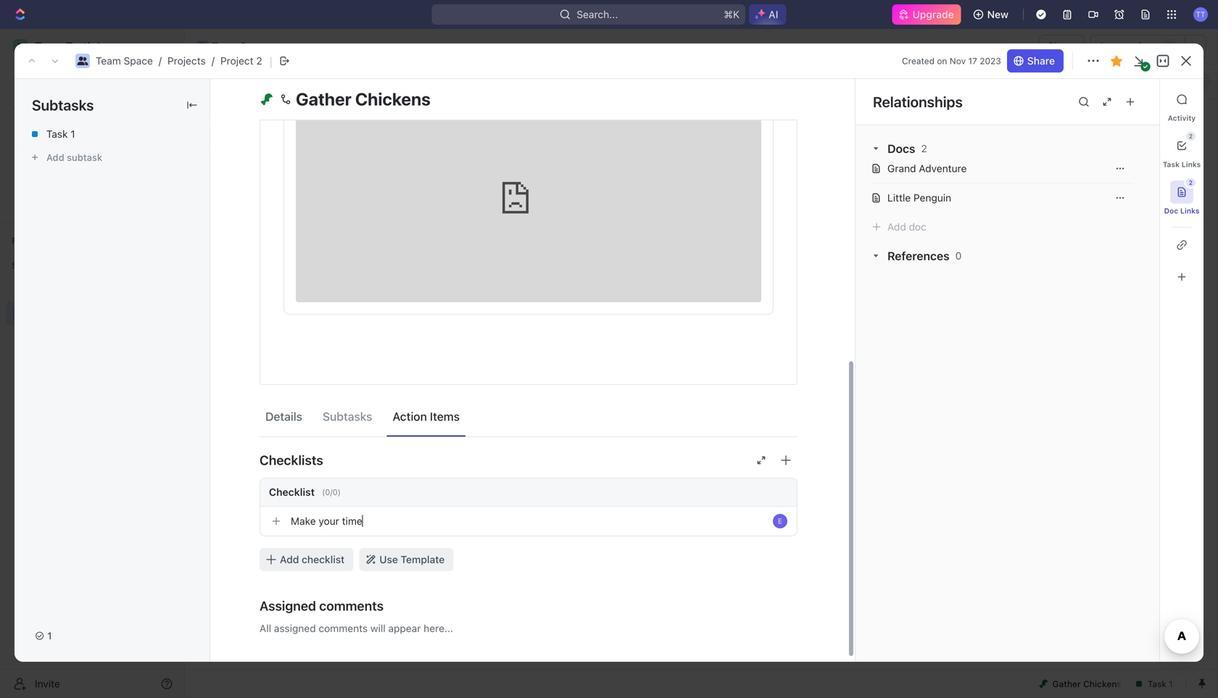 Task type: describe. For each thing, give the bounding box(es) containing it.
0 horizontal spatial your
[[319, 515, 339, 527]]

1 vertical spatial comments
[[319, 623, 368, 635]]

chickens
[[355, 89, 431, 109]]

add for add task
[[1124, 77, 1140, 87]]

use
[[380, 554, 398, 566]]

task inside add task button
[[1143, 77, 1162, 87]]

checklist
[[269, 486, 315, 498]]

2023
[[980, 56, 1002, 66]]

tt
[[1197, 10, 1206, 18]]

overview link
[[213, 71, 260, 92]]

add subtask button
[[15, 146, 210, 169]]

0
[[956, 250, 962, 262]]

activity
[[1168, 114, 1196, 122]]

project inside team space / projects / project 2 |
[[220, 55, 254, 67]]

embed
[[296, 74, 327, 84]]

|
[[270, 54, 273, 68]]

sidebar navigation
[[0, 29, 185, 699]]

e button
[[772, 513, 789, 530]]

0 vertical spatial share
[[1049, 40, 1076, 52]]

all assigned comments will appear here...
[[260, 623, 453, 635]]

a
[[657, 451, 662, 461]]

board link
[[554, 71, 585, 92]]

action items button
[[387, 403, 466, 430]]

will
[[371, 623, 386, 635]]

search...
[[577, 8, 618, 20]]

add for add list
[[681, 474, 697, 485]]

make
[[291, 515, 316, 527]]

add for add a new list to your space
[[638, 451, 655, 461]]

projects inside team space / projects / project 2 |
[[168, 55, 206, 67]]

1 / from the left
[[159, 55, 162, 67]]

nov
[[950, 56, 966, 66]]

2 vertical spatial space
[[732, 451, 757, 461]]

inbox
[[35, 100, 60, 112]]

make your time
[[291, 515, 363, 527]]

0 vertical spatial subtasks
[[32, 96, 94, 114]]

projects link
[[168, 55, 206, 67]]

grand adventure
[[888, 162, 967, 174]]

to
[[701, 451, 709, 461]]

add doc button
[[872, 221, 927, 233]]

team space / projects / project 2 |
[[96, 54, 273, 68]]

add list
[[681, 474, 715, 485]]

spaces
[[12, 260, 42, 271]]

drumstick bite image
[[261, 94, 273, 105]]

home link
[[6, 70, 178, 94]]

space for team space
[[240, 40, 270, 52]]

ai
[[769, 8, 779, 20]]

e
[[778, 517, 783, 525]]

doc links
[[1165, 207, 1200, 215]]

folders
[[221, 272, 262, 286]]

resources
[[890, 134, 947, 148]]

add doc
[[888, 221, 927, 233]]

checklists
[[260, 453, 323, 468]]

task sidebar navigation tab list
[[1163, 88, 1201, 289]]

add for add checklist
[[280, 554, 299, 566]]

17
[[969, 56, 978, 66]]

gantt
[[401, 75, 428, 87]]

details button
[[260, 403, 308, 430]]

appear
[[388, 623, 421, 635]]

add for add subtask
[[46, 152, 64, 163]]

task sidebar content section
[[852, 79, 1160, 662]]

•
[[261, 182, 265, 193]]

subtasks inside button
[[323, 410, 372, 424]]

add for add doc
[[888, 221, 907, 233]]

no lists icon. image
[[669, 392, 727, 450]]

use template button
[[359, 548, 454, 572]]

user group image inside team space link
[[199, 43, 208, 50]]

project 2 link
[[220, 55, 262, 67]]

docs for docs 2
[[888, 142, 916, 156]]

2 inside docs 2
[[922, 143, 928, 155]]

gather
[[296, 89, 352, 109]]

assigned comments
[[260, 598, 384, 614]]

subtask
[[67, 152, 102, 163]]

add task
[[1124, 77, 1162, 87]]

2 button for doc
[[1171, 178, 1196, 204]]

resources button
[[889, 132, 1156, 149]]

1 horizontal spatial your
[[711, 451, 729, 461]]

docs for docs
[[35, 125, 59, 137]]

links for task links
[[1182, 160, 1201, 169]]

1 inside button
[[47, 630, 52, 642]]

add checklist button
[[260, 548, 353, 572]]

action items
[[393, 410, 460, 424]]

grand adventure button
[[888, 162, 1106, 174]]

list inside list 'link'
[[287, 75, 304, 87]]

task for task links
[[1163, 160, 1180, 169]]

team for team space / projects / project 2 |
[[96, 55, 121, 67]]

home
[[35, 76, 63, 88]]

gantt link
[[398, 71, 428, 92]]

assigned comments button
[[260, 589, 798, 624]]

doc
[[909, 221, 927, 233]]

subtasks button
[[317, 403, 378, 430]]

share button right 2023
[[1007, 49, 1064, 73]]

share button left automations
[[1040, 35, 1085, 58]]

2 down task links
[[1189, 180, 1193, 186]]

add list button
[[675, 471, 721, 488]]

checklist
[[302, 554, 345, 566]]

adventure
[[919, 162, 967, 174]]

favorites
[[12, 236, 50, 246]]

grand
[[888, 162, 917, 174]]

2 inside team space / projects / project 2 |
[[256, 55, 262, 67]]

projects inside projects button
[[252, 309, 291, 321]]

new
[[988, 8, 1009, 20]]

table
[[455, 75, 480, 87]]

checklist (0/0)
[[269, 486, 341, 498]]

details
[[265, 410, 302, 424]]

chat link
[[504, 71, 530, 92]]

links for doc links
[[1181, 207, 1200, 215]]

(0/0)
[[322, 488, 341, 497]]

project 1 link
[[215, 199, 518, 222]]



Task type: locate. For each thing, give the bounding box(es) containing it.
ai button
[[749, 4, 787, 25]]

projects button
[[221, 297, 407, 333]]

0 vertical spatial project
[[220, 55, 254, 67]]

add down task 1
[[46, 152, 64, 163]]

created
[[902, 56, 935, 66]]

0 horizontal spatial list
[[287, 75, 304, 87]]

comments up all assigned comments will appear here...
[[319, 598, 384, 614]]

user group image up the projects link
[[199, 43, 208, 50]]

add checklist
[[280, 554, 345, 566]]

calendar
[[331, 75, 374, 87]]

subtasks down 'home'
[[32, 96, 94, 114]]

0 vertical spatial comments
[[319, 598, 384, 614]]

⌘k
[[724, 8, 740, 20]]

task links
[[1163, 160, 1201, 169]]

docs inside task sidebar content section
[[888, 142, 916, 156]]

relationships
[[873, 93, 963, 110]]

add a new list to your space
[[638, 451, 757, 461]]

trello
[[333, 73, 359, 85]]

project right •
[[279, 181, 312, 193]]

task down automations
[[1143, 77, 1162, 87]]

inbox link
[[6, 95, 178, 118]]

0 vertical spatial team
[[212, 40, 238, 52]]

/ left the projects link
[[159, 55, 162, 67]]

team space link up overview
[[194, 38, 274, 55]]

add
[[1124, 77, 1140, 87], [46, 152, 64, 163], [888, 221, 907, 233], [638, 451, 655, 461], [681, 474, 697, 485], [280, 554, 299, 566]]

2
[[256, 55, 262, 67], [1189, 133, 1193, 140], [922, 143, 928, 155], [1189, 180, 1193, 186]]

upgrade
[[913, 8, 954, 20]]

2 down activity
[[1189, 133, 1193, 140]]

projects
[[168, 55, 206, 67], [252, 309, 291, 321]]

time
[[342, 515, 363, 527]]

1 vertical spatial list
[[683, 451, 698, 461]]

items
[[430, 410, 460, 424]]

0 horizontal spatial team
[[96, 55, 121, 67]]

overview
[[215, 75, 260, 87]]

add left doc on the top right of the page
[[888, 221, 907, 233]]

all
[[260, 623, 271, 635]]

recent
[[221, 134, 259, 148]]

add left a
[[638, 451, 655, 461]]

your right to
[[711, 451, 729, 461]]

0 vertical spatial your
[[711, 451, 729, 461]]

0 vertical spatial links
[[1182, 160, 1201, 169]]

dashboards link
[[6, 144, 178, 168]]

list inside add list button
[[700, 474, 715, 485]]

use template
[[380, 554, 445, 566]]

2 horizontal spatial list
[[700, 474, 715, 485]]

2 left |
[[256, 55, 262, 67]]

doc
[[1165, 207, 1179, 215]]

task for task 1
[[46, 128, 68, 140]]

assigned
[[274, 623, 316, 635]]

created on nov 17 2023
[[902, 56, 1002, 66]]

tt button
[[1190, 3, 1213, 26]]

1 vertical spatial space
[[124, 55, 153, 67]]

little penguin button
[[888, 192, 1106, 204]]

1 vertical spatial user group image
[[77, 57, 88, 65]]

/ right the projects link
[[212, 55, 215, 67]]

team space, , element
[[13, 306, 28, 321]]

automations
[[1099, 40, 1159, 52]]

comments inside dropdown button
[[319, 598, 384, 614]]

invite
[[35, 678, 60, 690]]

share left automations
[[1049, 40, 1076, 52]]

share button
[[1040, 35, 1085, 58], [1007, 49, 1064, 73]]

task 1 link
[[15, 123, 210, 146]]

2 / from the left
[[212, 55, 215, 67]]

1 vertical spatial project
[[279, 181, 312, 193]]

your
[[711, 451, 729, 461], [319, 515, 339, 527]]

2 vertical spatial list
[[700, 474, 715, 485]]

docs inside sidebar navigation
[[35, 125, 59, 137]]

space up project 2 link
[[240, 40, 270, 52]]

checklists button
[[260, 443, 798, 478]]

task 1
[[46, 128, 75, 140]]

1 vertical spatial your
[[319, 515, 339, 527]]

project down team space
[[220, 55, 254, 67]]

share right 2023
[[1028, 55, 1055, 67]]

action
[[393, 410, 427, 424]]

0 vertical spatial project 1
[[279, 181, 319, 193]]

favorites button
[[6, 232, 64, 250]]

space left the projects link
[[124, 55, 153, 67]]

team space
[[212, 40, 270, 52]]

1 horizontal spatial subtasks
[[323, 410, 372, 424]]

2 up grand adventure
[[922, 143, 928, 155]]

team inside team space / projects / project 2 |
[[96, 55, 121, 67]]

1 horizontal spatial user group image
[[199, 43, 208, 50]]

links right the doc
[[1181, 207, 1200, 215]]

0 vertical spatial space
[[240, 40, 270, 52]]

project 1 down •
[[241, 204, 281, 216]]

team up project 2 link
[[212, 40, 238, 52]]

add inside button
[[681, 474, 697, 485]]

on
[[937, 56, 948, 66]]

space for team space / projects / project 2 |
[[124, 55, 153, 67]]

projects left project 2 link
[[168, 55, 206, 67]]

tree
[[6, 277, 178, 399]]

1 vertical spatial project 1
[[241, 204, 281, 216]]

task inside task 1 link
[[46, 128, 68, 140]]

/
[[159, 55, 162, 67], [212, 55, 215, 67]]

team up "home" 'link'
[[96, 55, 121, 67]]

0 vertical spatial projects
[[168, 55, 206, 67]]

0 vertical spatial task
[[1143, 77, 1162, 87]]

board
[[557, 75, 585, 87]]

1 vertical spatial links
[[1181, 207, 1200, 215]]

list link
[[284, 71, 304, 92]]

project 1
[[279, 181, 319, 193], [241, 204, 281, 216]]

2 horizontal spatial space
[[732, 451, 757, 461]]

projects down 'folders'
[[252, 309, 291, 321]]

project down •
[[241, 204, 274, 216]]

assigned
[[260, 598, 316, 614]]

1 horizontal spatial space
[[240, 40, 270, 52]]

embed link
[[296, 74, 327, 84]]

penguin
[[914, 192, 952, 204]]

table link
[[452, 71, 480, 92]]

0 horizontal spatial projects
[[168, 55, 206, 67]]

space inside team space / projects / project 2 |
[[124, 55, 153, 67]]

list
[[287, 75, 304, 87], [683, 451, 698, 461], [700, 474, 715, 485]]

new
[[664, 451, 681, 461]]

trello link
[[333, 62, 756, 96]]

1 button
[[29, 625, 61, 648]]

1 horizontal spatial task
[[1143, 77, 1162, 87]]

task inside tab list
[[1163, 160, 1180, 169]]

2 button up doc links
[[1171, 178, 1196, 204]]

1 vertical spatial projects
[[252, 309, 291, 321]]

1 vertical spatial subtasks
[[323, 410, 372, 424]]

0 vertical spatial docs
[[35, 125, 59, 137]]

add down add a new list to your space
[[681, 474, 697, 485]]

0 horizontal spatial team space link
[[96, 55, 153, 67]]

team space link up "home" 'link'
[[96, 55, 153, 67]]

team space link
[[194, 38, 274, 55], [96, 55, 153, 67]]

0 horizontal spatial /
[[159, 55, 162, 67]]

2 button for task
[[1171, 132, 1196, 157]]

project
[[220, 55, 254, 67], [279, 181, 312, 193], [241, 204, 274, 216]]

user group image up "home" 'link'
[[77, 57, 88, 65]]

little penguin
[[888, 192, 952, 204]]

1 horizontal spatial list
[[683, 451, 698, 461]]

comments
[[319, 598, 384, 614], [319, 623, 368, 635]]

0 horizontal spatial space
[[124, 55, 153, 67]]

0 vertical spatial list
[[287, 75, 304, 87]]

1 vertical spatial share
[[1028, 55, 1055, 67]]

comments down assigned comments
[[319, 623, 368, 635]]

docs 2
[[888, 142, 928, 156]]

links up doc links
[[1182, 160, 1201, 169]]

user group image
[[199, 43, 208, 50], [77, 57, 88, 65]]

task up the doc
[[1163, 160, 1180, 169]]

folders button
[[221, 271, 1156, 288]]

tree inside sidebar navigation
[[6, 277, 178, 399]]

2 button up task links
[[1171, 132, 1196, 157]]

2 horizontal spatial task
[[1163, 160, 1180, 169]]

1 vertical spatial task
[[46, 128, 68, 140]]

dashboards
[[35, 150, 91, 162]]

docs link
[[6, 120, 178, 143]]

task up dashboards on the top left of the page
[[46, 128, 68, 140]]

your left time
[[319, 515, 339, 527]]

template
[[401, 554, 445, 566]]

2 vertical spatial task
[[1163, 160, 1180, 169]]

chat
[[507, 75, 530, 87]]

space right to
[[732, 451, 757, 461]]

docs up grand
[[888, 142, 916, 156]]

0 horizontal spatial subtasks
[[32, 96, 94, 114]]

embed trello
[[296, 73, 359, 85]]

add task button
[[1118, 73, 1168, 90]]

1 horizontal spatial docs
[[888, 142, 916, 156]]

0 horizontal spatial task
[[46, 128, 68, 140]]

1 vertical spatial team
[[96, 55, 121, 67]]

references 0
[[888, 249, 962, 263]]

0 horizontal spatial user group image
[[77, 57, 88, 65]]

0 vertical spatial 2 button
[[1171, 132, 1196, 157]]

docs down inbox
[[35, 125, 59, 137]]

1 horizontal spatial team
[[212, 40, 238, 52]]

1 vertical spatial 2 button
[[1171, 178, 1196, 204]]

project 1 right •
[[279, 181, 319, 193]]

2 vertical spatial project
[[241, 204, 274, 216]]

here...
[[424, 623, 453, 635]]

0 horizontal spatial docs
[[35, 125, 59, 137]]

add inside button
[[280, 554, 299, 566]]

add down automations
[[1124, 77, 1140, 87]]

drumstick bite image
[[1040, 680, 1049, 689]]

add inside task sidebar content section
[[888, 221, 907, 233]]

1
[[1169, 41, 1173, 51], [71, 128, 75, 140], [315, 181, 319, 193], [277, 204, 281, 216], [47, 630, 52, 642]]

0 vertical spatial user group image
[[199, 43, 208, 50]]

little
[[888, 192, 911, 204]]

references
[[888, 249, 950, 263]]

1 horizontal spatial team space link
[[194, 38, 274, 55]]

gather chickens
[[296, 89, 431, 109]]

add left the checklist
[[280, 554, 299, 566]]

1 vertical spatial docs
[[888, 142, 916, 156]]

team for team space
[[212, 40, 238, 52]]

calendar link
[[328, 71, 374, 92]]

subtasks left action
[[323, 410, 372, 424]]

1 horizontal spatial /
[[212, 55, 215, 67]]

1 horizontal spatial projects
[[252, 309, 291, 321]]



Task type: vqa. For each thing, say whether or not it's contained in the screenshot.
Checklists
yes



